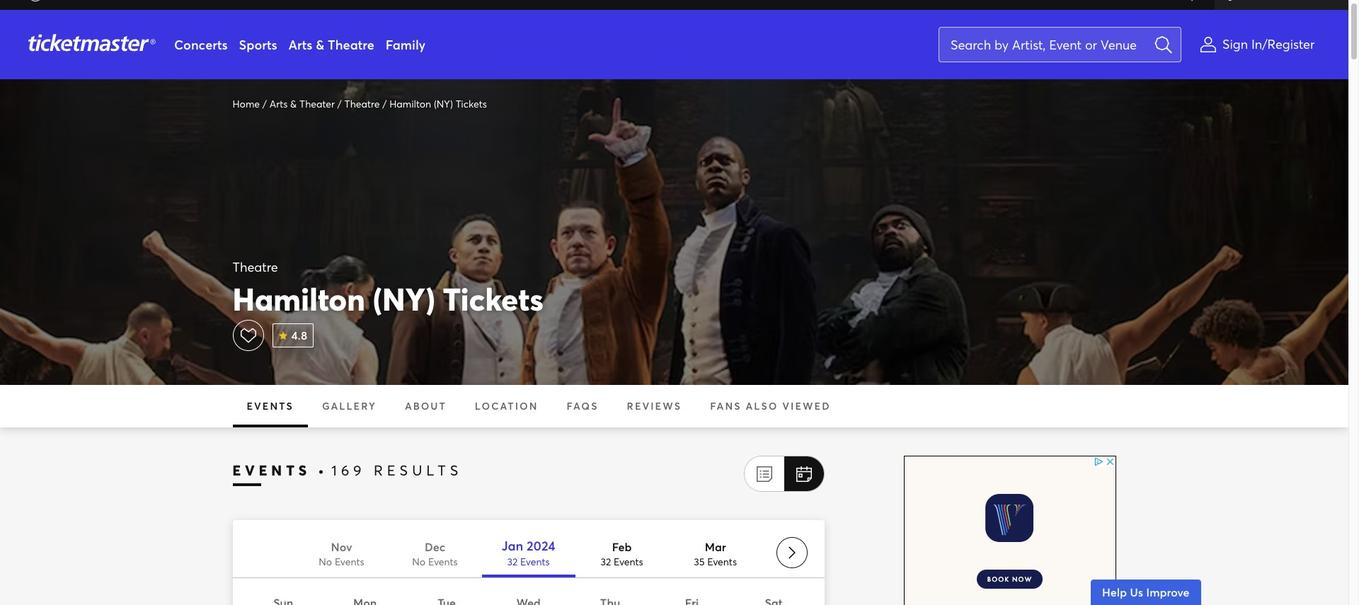 Task type: locate. For each thing, give the bounding box(es) containing it.
arts & theatre link
[[283, 10, 380, 79]]

events inside dec no events
[[429, 555, 458, 569]]

(ny)
[[434, 97, 453, 111], [373, 277, 436, 319]]

1 vertical spatial arts
[[270, 97, 288, 111]]

no inside nov no events
[[319, 555, 332, 569]]

dec no events
[[412, 539, 458, 569]]

1 no from the left
[[319, 555, 332, 569]]

0 vertical spatial &
[[316, 36, 325, 53]]

events inside mar 35 events
[[708, 555, 737, 569]]

arts for arts & theatre
[[289, 36, 313, 53]]

hamilton up 4.8
[[233, 277, 365, 319]]

None search field
[[939, 27, 1182, 62]]

theatre
[[328, 36, 375, 53], [345, 97, 380, 111], [233, 259, 278, 276]]

1 horizontal spatial hamilton
[[390, 97, 431, 111]]

& for theater
[[290, 97, 297, 111]]

sports
[[239, 36, 277, 53]]

no
[[319, 555, 332, 569], [412, 555, 426, 569]]

theatre for theatre hamilton (ny) tickets
[[233, 259, 278, 276]]

tickets
[[456, 97, 487, 111], [443, 277, 544, 319]]

None field
[[939, 27, 1182, 62]]

concerts
[[174, 36, 228, 53]]

35
[[694, 555, 705, 569]]

0 horizontal spatial 32
[[507, 555, 518, 569]]

nov no events
[[319, 539, 365, 569]]

& up 'theater'
[[316, 36, 325, 53]]

hamilton right theatre link
[[390, 97, 431, 111]]

0 horizontal spatial &
[[290, 97, 297, 111]]

theatre inside the theatre hamilton (ny) tickets
[[233, 259, 278, 276]]

no for dec
[[412, 555, 426, 569]]

2 32 from the left
[[601, 555, 611, 569]]

gallery link
[[308, 385, 391, 428]]

hamilton (ny) tickets
[[390, 97, 487, 111]]

no down dec
[[412, 555, 426, 569]]

4.8 link
[[272, 324, 314, 348]]

events inside nov no events
[[335, 555, 365, 569]]

0 vertical spatial arts
[[289, 36, 313, 53]]

1 vertical spatial hamilton
[[233, 277, 365, 319]]

events link
[[233, 385, 308, 428]]

1 32 from the left
[[507, 555, 518, 569]]

0 horizontal spatial no
[[319, 555, 332, 569]]

events inside feb 32 events
[[614, 555, 644, 569]]

reviews
[[627, 400, 682, 413]]

arts right home
[[270, 97, 288, 111]]

events
[[247, 400, 294, 413], [233, 461, 311, 480], [335, 555, 365, 569], [429, 555, 458, 569], [521, 555, 550, 569], [614, 555, 644, 569], [708, 555, 737, 569]]

0 vertical spatial tickets
[[456, 97, 487, 111]]

jan 2024 32 events
[[502, 537, 556, 569]]

home link
[[233, 96, 260, 112]]

32 inside feb 32 events
[[601, 555, 611, 569]]

0 horizontal spatial arts
[[270, 97, 288, 111]]

& inside "main navigation" element
[[316, 36, 325, 53]]

1 vertical spatial (ny)
[[373, 277, 436, 319]]

menu
[[169, 10, 922, 79]]

sign
[[1223, 36, 1249, 53]]

sign in/register
[[1223, 36, 1316, 53]]

2024
[[527, 537, 556, 554]]

0 horizontal spatial hamilton
[[233, 277, 365, 319]]

arts right sports
[[289, 36, 313, 53]]

2 vertical spatial theatre
[[233, 259, 278, 276]]

sports link
[[233, 10, 283, 79]]

viewed
[[783, 400, 831, 413]]

2 no from the left
[[412, 555, 426, 569]]

family link
[[380, 10, 431, 79]]

1 horizontal spatial arts
[[289, 36, 313, 53]]

arts for arts & theater
[[270, 97, 288, 111]]

32
[[507, 555, 518, 569], [601, 555, 611, 569]]

Search for Artist, Event or Venue text field
[[940, 28, 1148, 62]]

arts
[[289, 36, 313, 53], [270, 97, 288, 111]]

gallery
[[322, 400, 377, 413]]

1 vertical spatial theatre
[[345, 97, 380, 111]]

tickets inside the theatre hamilton (ny) tickets
[[443, 277, 544, 319]]

fans also viewed
[[711, 400, 831, 413]]

fans also viewed link
[[696, 385, 845, 428]]

1 vertical spatial tickets
[[443, 277, 544, 319]]

0 vertical spatial (ny)
[[434, 97, 453, 111]]

1 horizontal spatial no
[[412, 555, 426, 569]]

no inside dec no events
[[412, 555, 426, 569]]

1 vertical spatial &
[[290, 97, 297, 111]]

no down the "nov"
[[319, 555, 332, 569]]

location
[[475, 400, 539, 413]]

events inside jan 2024 32 events
[[521, 555, 550, 569]]

theatre hamilton (ny) tickets
[[233, 259, 544, 319]]

arts & theater
[[270, 97, 335, 111]]

home
[[233, 97, 260, 111]]

& left 'theater'
[[290, 97, 297, 111]]

reviews link
[[613, 385, 696, 428]]

dec
[[425, 539, 446, 554]]

arts inside menu
[[289, 36, 313, 53]]

menu containing concerts
[[169, 10, 922, 79]]

&
[[316, 36, 325, 53], [290, 97, 297, 111]]

0 vertical spatial theatre
[[328, 36, 375, 53]]

hamilton
[[390, 97, 431, 111], [233, 277, 365, 319]]

1 horizontal spatial &
[[316, 36, 325, 53]]

1 horizontal spatial 32
[[601, 555, 611, 569]]



Task type: vqa. For each thing, say whether or not it's contained in the screenshot.
set reminder to the bottom
no



Task type: describe. For each thing, give the bounding box(es) containing it.
sign in/register button
[[1194, 10, 1328, 79]]

feb
[[612, 539, 632, 554]]

fans
[[711, 400, 742, 413]]

4.8
[[291, 328, 307, 343]]

location link
[[461, 385, 553, 428]]

32 inside jan 2024 32 events
[[507, 555, 518, 569]]

faqs link
[[553, 385, 613, 428]]

none search field inside "main navigation" element
[[939, 27, 1182, 62]]

advertisement region
[[904, 456, 1117, 606]]

0 vertical spatial hamilton
[[390, 97, 431, 111]]

also
[[746, 400, 779, 413]]

theatre for theatre
[[345, 97, 380, 111]]

concerts link
[[169, 10, 233, 79]]

theater
[[300, 97, 335, 111]]

menu inside "main navigation" element
[[169, 10, 922, 79]]

results
[[374, 461, 463, 480]]

in/register
[[1252, 36, 1316, 53]]

feb 32 events
[[601, 539, 644, 569]]

mar 35 events
[[694, 539, 737, 569]]

faqs
[[567, 400, 599, 413]]

about link
[[391, 385, 461, 428]]

169 results
[[332, 461, 463, 480]]

mar
[[705, 539, 726, 554]]

arts & theatre
[[289, 36, 375, 53]]

jan
[[502, 537, 524, 554]]

(ny) inside the theatre hamilton (ny) tickets
[[373, 277, 436, 319]]

arts & theater link
[[270, 96, 335, 112]]

theatre inside "main navigation" element
[[328, 36, 375, 53]]

family
[[386, 36, 426, 53]]

paypal preferred payments partner image
[[1215, 0, 1349, 10]]

nov
[[331, 539, 352, 554]]

about
[[405, 400, 447, 413]]

none field inside "main navigation" element
[[939, 27, 1182, 62]]

theatre link
[[345, 96, 380, 112]]

main navigation element
[[0, 0, 1349, 79]]

hamilton inside the theatre hamilton (ny) tickets
[[233, 277, 365, 319]]

169
[[332, 461, 366, 480]]

no for nov
[[319, 555, 332, 569]]

& for theatre
[[316, 36, 325, 53]]



